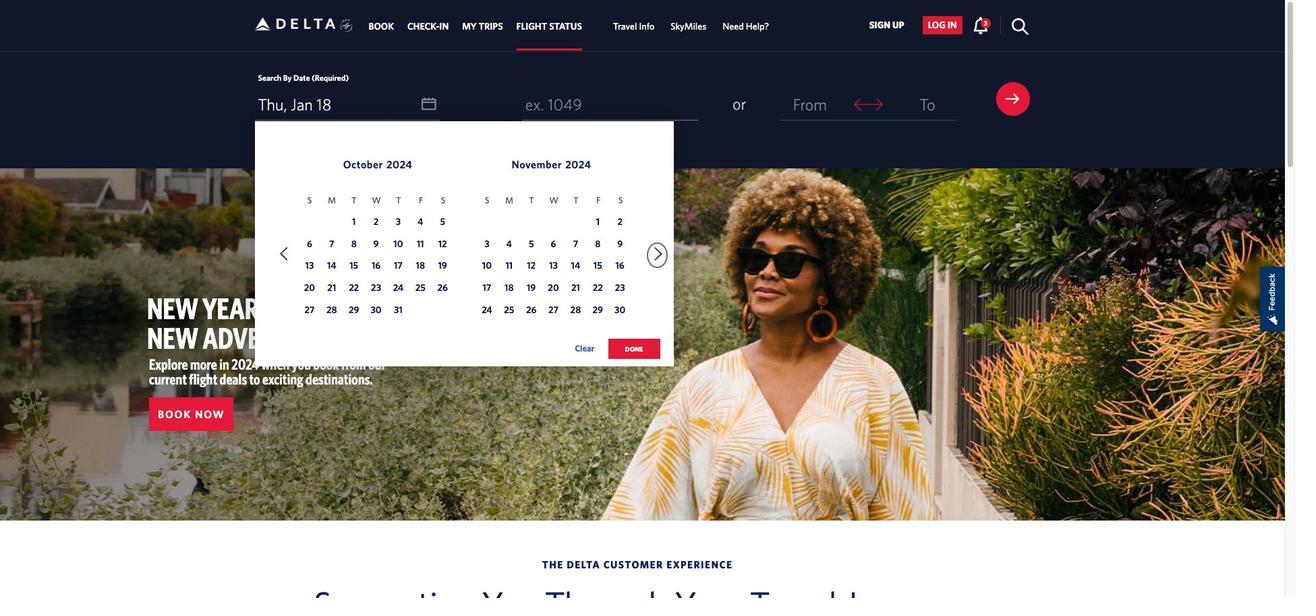 Task type: describe. For each thing, give the bounding box(es) containing it.
2 30 link from the left
[[611, 303, 629, 320]]

0 horizontal spatial 17
[[394, 261, 403, 271]]

log in
[[928, 20, 957, 31]]

need help?
[[723, 21, 769, 32]]

2024 for october 2024
[[386, 159, 412, 171]]

2 6 from the left
[[551, 238, 556, 249]]

0 horizontal spatial 3 link
[[389, 214, 407, 232]]

2 new from the top
[[147, 321, 198, 356]]

1 6 link from the left
[[301, 236, 318, 254]]

explore
[[149, 356, 188, 373]]

1 horizontal spatial 10
[[482, 261, 492, 271]]

f for october 2024
[[419, 196, 423, 206]]

1 horizontal spatial 3 link
[[478, 236, 496, 254]]

customer
[[603, 560, 663, 571]]

travel info
[[613, 21, 654, 32]]

sign up link
[[864, 16, 910, 34]]

2 15 link from the left
[[589, 259, 607, 276]]

done
[[625, 345, 643, 353]]

21 for 2nd 21 link from left
[[571, 283, 580, 294]]

2 7 from the left
[[573, 238, 578, 249]]

you
[[292, 356, 311, 373]]

2 for november 2024
[[617, 216, 623, 227]]

f for november 2024
[[596, 196, 600, 206]]

5 for 5 link to the left
[[440, 216, 445, 227]]

2 t from the left
[[396, 196, 401, 206]]

1 16 from the left
[[372, 261, 381, 271]]

31 link
[[389, 303, 407, 320]]

flight status link
[[516, 14, 582, 39]]

22 for 2nd 22 link from the right
[[349, 283, 359, 294]]

0 vertical spatial 12 link
[[434, 236, 451, 254]]

skymiles link
[[671, 14, 706, 39]]

0 vertical spatial 10 link
[[389, 236, 407, 254]]

up
[[892, 20, 904, 31]]

30 for 1st "30" link from the right
[[615, 305, 625, 316]]

october
[[343, 159, 383, 171]]

1 23 link from the left
[[367, 281, 385, 298]]

1 29 link from the left
[[345, 303, 363, 320]]

0 vertical spatial 24 link
[[389, 281, 407, 298]]

1 vertical spatial 17 link
[[478, 281, 496, 298]]

from
[[793, 95, 827, 114]]

0 vertical spatial 17 link
[[389, 259, 407, 276]]

book now link
[[149, 398, 234, 432]]

9 for 1st "9" link from the left
[[373, 238, 379, 249]]

m for october
[[328, 196, 336, 206]]

when
[[261, 356, 290, 373]]

status
[[549, 21, 582, 32]]

skymiles
[[671, 21, 706, 32]]

1 vertical spatial 26
[[526, 305, 537, 316]]

1 7 link from the left
[[323, 236, 340, 254]]

0 horizontal spatial 25
[[415, 283, 426, 294]]

log
[[928, 20, 946, 31]]

info
[[639, 21, 654, 32]]

1 horizontal spatial 19 link
[[523, 281, 540, 298]]

1 for october 2024
[[352, 216, 356, 227]]

1 vertical spatial 10 link
[[478, 259, 496, 276]]

4 for bottommost '4' link
[[506, 238, 512, 249]]

4 t from the left
[[573, 196, 579, 206]]

0 horizontal spatial 19
[[438, 261, 447, 271]]

jan
[[291, 95, 313, 114]]

2 21 link from the left
[[567, 281, 584, 298]]

2 vertical spatial 18
[[505, 283, 514, 294]]

flight
[[516, 21, 547, 32]]

1 horizontal spatial 17
[[483, 283, 491, 294]]

book link
[[369, 14, 394, 39]]

0 horizontal spatial 18 link
[[412, 259, 429, 276]]

2 27 from the left
[[548, 305, 559, 316]]

1 for november 2024
[[596, 216, 600, 227]]

done button
[[608, 339, 660, 360]]

1 8 link from the left
[[345, 236, 363, 254]]

2 link for october 2024
[[367, 214, 385, 232]]

Search By Date (Required) text field
[[255, 89, 440, 121]]

1 vertical spatial 25 link
[[500, 303, 518, 320]]

check-in
[[407, 21, 449, 32]]

the delta customer experience
[[542, 560, 733, 571]]

1 6 from the left
[[307, 238, 312, 249]]

book
[[313, 356, 339, 373]]

30 for 1st "30" link from the left
[[371, 305, 382, 316]]

need help? link
[[723, 14, 769, 39]]

thu,
[[258, 95, 287, 114]]

0 vertical spatial 19 link
[[434, 259, 451, 276]]

flight status
[[516, 21, 582, 32]]

0 vertical spatial 3 link
[[972, 16, 991, 34]]

my trips
[[462, 21, 503, 32]]

thu, jan 18 button
[[255, 89, 440, 120]]

clear button
[[575, 339, 595, 360]]

flight
[[189, 371, 217, 388]]

2 13 from the left
[[549, 261, 558, 271]]

1 13 from the left
[[305, 261, 314, 271]]

more
[[190, 356, 217, 373]]

0 horizontal spatial 5 link
[[434, 214, 451, 232]]

1 horizontal spatial 12 link
[[523, 259, 540, 276]]

28 for second the 28 link from left
[[570, 305, 581, 316]]

1 vertical spatial 11 link
[[500, 259, 518, 276]]

1 horizontal spatial 12
[[527, 261, 536, 271]]

2 link for november 2024
[[611, 214, 629, 232]]

1 27 from the left
[[305, 305, 315, 316]]

deals
[[220, 371, 247, 388]]

trips
[[479, 21, 503, 32]]

4 for left '4' link
[[418, 216, 423, 227]]

0 horizontal spatial 25 link
[[412, 281, 429, 298]]

2 for october 2024
[[374, 216, 379, 227]]

new year, new adventures
[[147, 291, 344, 356]]

14 for 2nd the 14 link from the left
[[571, 261, 580, 271]]

search by date (required)
[[258, 73, 349, 82]]

0 horizontal spatial 26
[[437, 283, 448, 294]]

exciting
[[262, 371, 303, 388]]

travel info link
[[613, 14, 654, 39]]

11 for bottommost 11 link
[[506, 261, 513, 271]]

1 vertical spatial 3
[[396, 216, 401, 227]]

year,
[[203, 291, 264, 326]]

0 horizontal spatial 24
[[393, 283, 404, 294]]

adventures
[[203, 321, 344, 356]]

check-
[[407, 21, 439, 32]]

w for october
[[372, 196, 381, 206]]

in
[[439, 21, 449, 32]]

or
[[733, 94, 746, 113]]

0 vertical spatial 26 link
[[434, 281, 451, 298]]

thu, jan 18
[[258, 95, 332, 114]]

1 27 link from the left
[[301, 303, 318, 320]]

1 20 from the left
[[304, 283, 315, 294]]

clear
[[575, 344, 595, 354]]

2024 inside explore more in 2024 when you book from our current flight deals to exciting destinations.
[[232, 356, 259, 373]]

2 9 link from the left
[[611, 236, 629, 254]]

tab list containing book
[[362, 0, 777, 51]]

explore more in 2024 when you book from our current flight deals to exciting destinations.
[[149, 356, 386, 388]]

0 horizontal spatial 4 link
[[412, 214, 429, 232]]

to
[[249, 371, 260, 388]]

in inside explore more in 2024 when you book from our current flight deals to exciting destinations.
[[219, 356, 229, 373]]

november
[[512, 159, 562, 171]]

28 for second the 28 link from the right
[[326, 305, 337, 316]]

0 horizontal spatial 12
[[438, 238, 447, 249]]

the
[[542, 560, 564, 571]]

2 28 link from the left
[[567, 303, 584, 320]]

0 vertical spatial 3
[[984, 19, 987, 27]]

5 for the right 5 link
[[529, 238, 534, 249]]

0 horizontal spatial 10
[[393, 238, 403, 249]]

november 2024
[[512, 159, 591, 171]]

1 vertical spatial 24
[[482, 305, 492, 316]]

1 vertical spatial 24 link
[[478, 303, 496, 320]]

2 s from the left
[[441, 196, 445, 206]]

(required)
[[312, 73, 349, 82]]

3 s from the left
[[485, 196, 489, 206]]

log in button
[[923, 16, 962, 34]]



Task type: vqa. For each thing, say whether or not it's contained in the screenshot.
the with
no



Task type: locate. For each thing, give the bounding box(es) containing it.
0 vertical spatial 11 link
[[412, 236, 429, 254]]

m for november
[[505, 196, 513, 206]]

1 horizontal spatial 29
[[593, 305, 603, 316]]

1 horizontal spatial 20
[[548, 283, 559, 294]]

1 horizontal spatial 2024
[[386, 159, 412, 171]]

1 15 from the left
[[350, 261, 358, 271]]

help?
[[746, 21, 769, 32]]

from
[[341, 356, 366, 373]]

1 13 link from the left
[[301, 259, 318, 276]]

29 left 31
[[349, 305, 359, 316]]

22 for 1st 22 link from right
[[593, 283, 603, 294]]

20
[[304, 283, 315, 294], [548, 283, 559, 294]]

29 link
[[345, 303, 363, 320], [589, 303, 607, 320]]

0 horizontal spatial 14
[[327, 261, 336, 271]]

0 horizontal spatial 2024
[[232, 356, 259, 373]]

check-in link
[[407, 14, 449, 39]]

2 8 from the left
[[595, 238, 601, 249]]

0 horizontal spatial 27
[[305, 305, 315, 316]]

book left now
[[158, 409, 192, 421]]

8 for 2nd 8 "link" from the left
[[595, 238, 601, 249]]

2 16 link from the left
[[611, 259, 629, 276]]

1 link
[[345, 214, 363, 232], [589, 214, 607, 232]]

30 up 'done'
[[615, 305, 625, 316]]

1 t from the left
[[351, 196, 357, 206]]

2 20 from the left
[[548, 283, 559, 294]]

1 horizontal spatial 21 link
[[567, 281, 584, 298]]

1 9 link from the left
[[367, 236, 385, 254]]

28 link
[[323, 303, 340, 320], [567, 303, 584, 320]]

sign
[[869, 20, 890, 31]]

28
[[326, 305, 337, 316], [570, 305, 581, 316]]

1 vertical spatial 17
[[483, 283, 491, 294]]

2024 for november 2024
[[565, 159, 591, 171]]

1 horizontal spatial 8
[[595, 238, 601, 249]]

2 f from the left
[[596, 196, 600, 206]]

22
[[349, 283, 359, 294], [593, 283, 603, 294]]

2 29 link from the left
[[589, 303, 607, 320]]

2 8 link from the left
[[589, 236, 607, 254]]

20 link
[[301, 281, 318, 298], [545, 281, 562, 298]]

to link
[[898, 89, 957, 120]]

1 8 from the left
[[351, 238, 357, 249]]

21 link
[[323, 281, 340, 298], [567, 281, 584, 298]]

1 22 link from the left
[[345, 281, 363, 298]]

destinations.
[[306, 371, 373, 388]]

3 link
[[972, 16, 991, 34], [389, 214, 407, 232], [478, 236, 496, 254]]

1 new from the top
[[147, 291, 198, 326]]

1 horizontal spatial 1
[[596, 216, 600, 227]]

0 vertical spatial 11
[[417, 238, 424, 249]]

1 15 link from the left
[[345, 259, 363, 276]]

t
[[351, 196, 357, 206], [396, 196, 401, 206], [529, 196, 534, 206], [573, 196, 579, 206]]

w
[[372, 196, 381, 206], [549, 196, 558, 206]]

1 28 from the left
[[326, 305, 337, 316]]

2 6 link from the left
[[545, 236, 562, 254]]

0 horizontal spatial 20
[[304, 283, 315, 294]]

0 vertical spatial 26
[[437, 283, 448, 294]]

m
[[328, 196, 336, 206], [505, 196, 513, 206]]

t down october 2024 on the top left
[[396, 196, 401, 206]]

0 vertical spatial book
[[369, 21, 394, 32]]

1 vertical spatial 3 link
[[389, 214, 407, 232]]

28 link up book
[[323, 303, 340, 320]]

30 link up 'done'
[[611, 303, 629, 320]]

1 vertical spatial 5 link
[[523, 236, 540, 254]]

2 23 link from the left
[[611, 281, 629, 298]]

ex. 1049 number field
[[522, 89, 698, 121]]

24 link
[[389, 281, 407, 298], [478, 303, 496, 320]]

22 link
[[345, 281, 363, 298], [589, 281, 607, 298]]

4 s from the left
[[618, 196, 623, 206]]

3
[[984, 19, 987, 27], [396, 216, 401, 227], [484, 238, 489, 249]]

tab list
[[362, 0, 777, 51]]

2 27 link from the left
[[545, 303, 562, 320]]

15 link
[[345, 259, 363, 276], [589, 259, 607, 276]]

1 14 from the left
[[327, 261, 336, 271]]

1 horizontal spatial 10 link
[[478, 259, 496, 276]]

0 horizontal spatial 12 link
[[434, 236, 451, 254]]

11 link
[[412, 236, 429, 254], [500, 259, 518, 276]]

0 horizontal spatial 28 link
[[323, 303, 340, 320]]

1 30 link from the left
[[367, 303, 385, 320]]

0 horizontal spatial 27 link
[[301, 303, 318, 320]]

9 for first "9" link from right
[[617, 238, 623, 249]]

2 7 link from the left
[[567, 236, 584, 254]]

2 30 from the left
[[615, 305, 625, 316]]

2024 left when
[[232, 356, 259, 373]]

2 2 link from the left
[[611, 214, 629, 232]]

0 vertical spatial 4
[[418, 216, 423, 227]]

29
[[349, 305, 359, 316], [593, 305, 603, 316]]

1 horizontal spatial 6 link
[[545, 236, 562, 254]]

1 vertical spatial 10
[[482, 261, 492, 271]]

26 link
[[434, 281, 451, 298], [523, 303, 540, 320]]

0 horizontal spatial 26 link
[[434, 281, 451, 298]]

1 2 from the left
[[374, 216, 379, 227]]

28 up book
[[326, 305, 337, 316]]

1 vertical spatial 12
[[527, 261, 536, 271]]

1 vertical spatial 26 link
[[523, 303, 540, 320]]

current
[[149, 371, 187, 388]]

18 inside dropdown button
[[317, 95, 332, 114]]

1 20 link from the left
[[301, 281, 318, 298]]

19 link
[[434, 259, 451, 276], [523, 281, 540, 298]]

search
[[258, 73, 281, 82]]

t down november 2024
[[573, 196, 579, 206]]

1 horizontal spatial 17 link
[[478, 281, 496, 298]]

2024 right october
[[386, 159, 412, 171]]

1 horizontal spatial 18 link
[[500, 281, 518, 298]]

2 20 link from the left
[[545, 281, 562, 298]]

delta
[[567, 560, 600, 571]]

0 horizontal spatial 22
[[349, 283, 359, 294]]

now
[[195, 409, 225, 421]]

2 28 from the left
[[570, 305, 581, 316]]

1 29 from the left
[[349, 305, 359, 316]]

18 link
[[412, 259, 429, 276], [500, 281, 518, 298]]

t down "november"
[[529, 196, 534, 206]]

27 link
[[301, 303, 318, 320], [545, 303, 562, 320]]

0 horizontal spatial 20 link
[[301, 281, 318, 298]]

1 horizontal spatial 30 link
[[611, 303, 629, 320]]

0 vertical spatial 10
[[393, 238, 403, 249]]

2 vertical spatial 3 link
[[478, 236, 496, 254]]

my trips link
[[462, 14, 503, 39]]

31
[[394, 305, 403, 316]]

1 horizontal spatial 2 link
[[611, 214, 629, 232]]

calendar expanded, use arrow keys to select date application
[[255, 121, 673, 374]]

12
[[438, 238, 447, 249], [527, 261, 536, 271]]

book
[[369, 21, 394, 32], [158, 409, 192, 421]]

delta air lines image
[[255, 3, 336, 45]]

1 vertical spatial 4 link
[[500, 236, 518, 254]]

in right log
[[948, 20, 957, 31]]

0 vertical spatial 18
[[317, 95, 332, 114]]

2 21 from the left
[[571, 283, 580, 294]]

1 1 from the left
[[352, 216, 356, 227]]

1 horizontal spatial 25
[[504, 305, 514, 316]]

0 horizontal spatial 5
[[440, 216, 445, 227]]

29 link left 31 link
[[345, 303, 363, 320]]

october 2024
[[343, 159, 412, 171]]

1 14 link from the left
[[323, 259, 340, 276]]

0 horizontal spatial 15 link
[[345, 259, 363, 276]]

7
[[329, 238, 334, 249], [573, 238, 578, 249]]

12 link
[[434, 236, 451, 254], [523, 259, 540, 276]]

1 horizontal spatial 18
[[416, 261, 425, 271]]

29 up clear
[[593, 305, 603, 316]]

1 horizontal spatial 5 link
[[523, 236, 540, 254]]

1 vertical spatial 18 link
[[500, 281, 518, 298]]

book now
[[158, 409, 225, 421]]

in inside button
[[948, 20, 957, 31]]

2 15 from the left
[[593, 261, 602, 271]]

2 horizontal spatial 3
[[984, 19, 987, 27]]

14 link
[[323, 259, 340, 276], [567, 259, 584, 276]]

0 vertical spatial 17
[[394, 261, 403, 271]]

0 horizontal spatial 10 link
[[389, 236, 407, 254]]

2 vertical spatial 3
[[484, 238, 489, 249]]

17
[[394, 261, 403, 271], [483, 283, 491, 294]]

0 horizontal spatial 14 link
[[323, 259, 340, 276]]

w down october 2024 on the top left
[[372, 196, 381, 206]]

0 horizontal spatial 18
[[317, 95, 332, 114]]

1 m from the left
[[328, 196, 336, 206]]

1 22 from the left
[[349, 283, 359, 294]]

2 w from the left
[[549, 196, 558, 206]]

1 28 link from the left
[[323, 303, 340, 320]]

2 23 from the left
[[615, 283, 625, 294]]

1 horizontal spatial 26
[[526, 305, 537, 316]]

11 for the topmost 11 link
[[417, 238, 424, 249]]

2 horizontal spatial 2024
[[565, 159, 591, 171]]

1 7 from the left
[[329, 238, 334, 249]]

1 f from the left
[[419, 196, 423, 206]]

0 horizontal spatial 23 link
[[367, 281, 385, 298]]

1
[[352, 216, 356, 227], [596, 216, 600, 227]]

2024
[[386, 159, 412, 171], [565, 159, 591, 171], [232, 356, 259, 373]]

1 horizontal spatial 14
[[571, 261, 580, 271]]

25
[[415, 283, 426, 294], [504, 305, 514, 316]]

0 horizontal spatial 8 link
[[345, 236, 363, 254]]

1 horizontal spatial 9 link
[[611, 236, 629, 254]]

1 horizontal spatial 3
[[484, 238, 489, 249]]

w down november 2024
[[549, 196, 558, 206]]

2 m from the left
[[505, 196, 513, 206]]

1 16 link from the left
[[367, 259, 385, 276]]

0 horizontal spatial 16
[[372, 261, 381, 271]]

1 9 from the left
[[373, 238, 379, 249]]

19
[[438, 261, 447, 271], [527, 283, 536, 294]]

21 for 2nd 21 link from right
[[327, 283, 336, 294]]

date
[[293, 73, 310, 82]]

14
[[327, 261, 336, 271], [571, 261, 580, 271]]

4 link
[[412, 214, 429, 232], [500, 236, 518, 254]]

book right skyteam image
[[369, 21, 394, 32]]

need
[[723, 21, 744, 32]]

1 horizontal spatial 16
[[615, 261, 624, 271]]

2 link
[[367, 214, 385, 232], [611, 214, 629, 232]]

f
[[419, 196, 423, 206], [596, 196, 600, 206]]

1 1 link from the left
[[345, 214, 363, 232]]

1 horizontal spatial 7 link
[[567, 236, 584, 254]]

1 link for november 2024
[[589, 214, 607, 232]]

1 horizontal spatial 23 link
[[611, 281, 629, 298]]

2 2 from the left
[[617, 216, 623, 227]]

3 t from the left
[[529, 196, 534, 206]]

book for book now
[[158, 409, 192, 421]]

1 21 link from the left
[[323, 281, 340, 298]]

s
[[307, 196, 312, 206], [441, 196, 445, 206], [485, 196, 489, 206], [618, 196, 623, 206]]

experience
[[667, 560, 733, 571]]

explore more in 2024 when you book from our current flight deals to exciting destinations. link
[[149, 356, 386, 388]]

travel
[[613, 21, 637, 32]]

1 2 link from the left
[[367, 214, 385, 232]]

29 link up clear
[[589, 303, 607, 320]]

0 vertical spatial 24
[[393, 283, 404, 294]]

sign up
[[869, 20, 904, 31]]

6
[[307, 238, 312, 249], [551, 238, 556, 249]]

14 for 2nd the 14 link from right
[[327, 261, 336, 271]]

2 9 from the left
[[617, 238, 623, 249]]

1 horizontal spatial 5
[[529, 238, 534, 249]]

2 29 from the left
[[593, 305, 603, 316]]

0 vertical spatial 4 link
[[412, 214, 429, 232]]

2 horizontal spatial 3 link
[[972, 16, 991, 34]]

to
[[920, 95, 935, 114]]

1 21 from the left
[[327, 283, 336, 294]]

1 horizontal spatial 23
[[615, 283, 625, 294]]

1 w from the left
[[372, 196, 381, 206]]

1 23 from the left
[[371, 283, 381, 294]]

skyteam image
[[340, 5, 353, 47]]

0 horizontal spatial 7
[[329, 238, 334, 249]]

1 vertical spatial 18
[[416, 261, 425, 271]]

0 horizontal spatial 15
[[350, 261, 358, 271]]

1 horizontal spatial 21
[[571, 283, 580, 294]]

1 horizontal spatial w
[[549, 196, 558, 206]]

in right 'more'
[[219, 356, 229, 373]]

2024 right "november"
[[565, 159, 591, 171]]

16
[[372, 261, 381, 271], [615, 261, 624, 271]]

1 horizontal spatial 11 link
[[500, 259, 518, 276]]

1 30 from the left
[[371, 305, 382, 316]]

0 vertical spatial in
[[948, 20, 957, 31]]

0 horizontal spatial f
[[419, 196, 423, 206]]

2 1 link from the left
[[589, 214, 607, 232]]

2 14 link from the left
[[567, 259, 584, 276]]

5
[[440, 216, 445, 227], [529, 238, 534, 249]]

1 link for october 2024
[[345, 214, 363, 232]]

new
[[147, 291, 198, 326], [147, 321, 198, 356]]

w for november
[[549, 196, 558, 206]]

1 horizontal spatial 25 link
[[500, 303, 518, 320]]

in
[[948, 20, 957, 31], [219, 356, 229, 373]]

8 for second 8 "link" from the right
[[351, 238, 357, 249]]

10
[[393, 238, 403, 249], [482, 261, 492, 271]]

26
[[437, 283, 448, 294], [526, 305, 537, 316]]

30 left 31
[[371, 305, 382, 316]]

28 up clear
[[570, 305, 581, 316]]

2 22 from the left
[[593, 283, 603, 294]]

16 link
[[367, 259, 385, 276], [611, 259, 629, 276]]

2 16 from the left
[[615, 261, 624, 271]]

15
[[350, 261, 358, 271], [593, 261, 602, 271]]

25 link
[[412, 281, 429, 298], [500, 303, 518, 320]]

1 horizontal spatial 19
[[527, 283, 536, 294]]

1 vertical spatial 19
[[527, 283, 536, 294]]

30 link left 31 link
[[367, 303, 385, 320]]

28 link up clear
[[567, 303, 584, 320]]

1 horizontal spatial book
[[369, 21, 394, 32]]

0 vertical spatial 19
[[438, 261, 447, 271]]

10 link
[[389, 236, 407, 254], [478, 259, 496, 276]]

7 link
[[323, 236, 340, 254], [567, 236, 584, 254]]

4
[[418, 216, 423, 227], [506, 238, 512, 249]]

0 horizontal spatial m
[[328, 196, 336, 206]]

from link
[[781, 89, 839, 120]]

1 s from the left
[[307, 196, 312, 206]]

our
[[368, 356, 386, 373]]

2 22 link from the left
[[589, 281, 607, 298]]

8 link
[[345, 236, 363, 254], [589, 236, 607, 254]]

0 horizontal spatial w
[[372, 196, 381, 206]]

2 14 from the left
[[571, 261, 580, 271]]

2 1 from the left
[[596, 216, 600, 227]]

t down october
[[351, 196, 357, 206]]

0 horizontal spatial 9
[[373, 238, 379, 249]]

1 horizontal spatial 11
[[506, 261, 513, 271]]

6 link
[[301, 236, 318, 254], [545, 236, 562, 254]]

1 horizontal spatial 13 link
[[545, 259, 562, 276]]

by
[[283, 73, 292, 82]]

2 13 link from the left
[[545, 259, 562, 276]]

my
[[462, 21, 477, 32]]

17 link
[[389, 259, 407, 276], [478, 281, 496, 298]]

0 vertical spatial 25
[[415, 283, 426, 294]]

0 horizontal spatial 7 link
[[323, 236, 340, 254]]

1 horizontal spatial 1 link
[[589, 214, 607, 232]]

0 horizontal spatial 13
[[305, 261, 314, 271]]

book for book
[[369, 21, 394, 32]]



